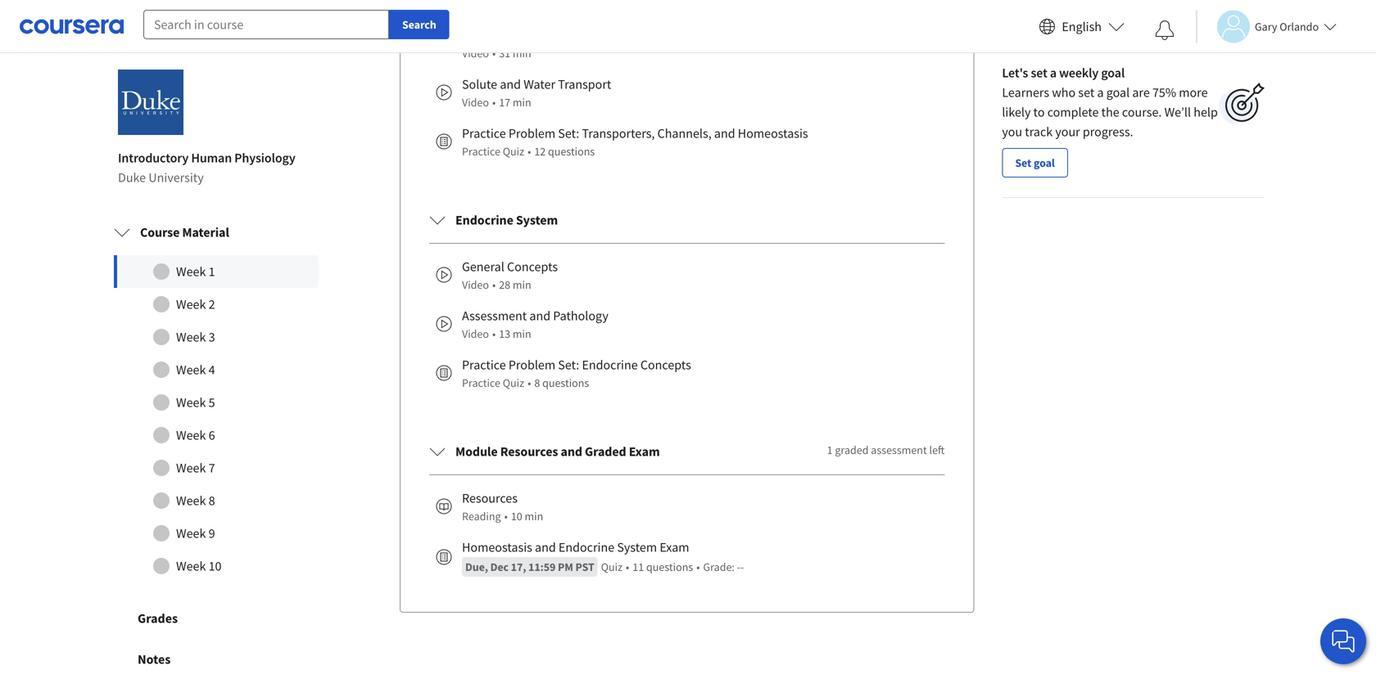 Task type: locate. For each thing, give the bounding box(es) containing it.
set: down pathology
[[558, 357, 579, 374]]

8
[[534, 376, 540, 391], [209, 493, 215, 510]]

system up 11
[[617, 540, 657, 556]]

transporters,
[[582, 125, 655, 142]]

and left pathology
[[529, 308, 550, 324]]

homeostasis inside homeostasis and endocrine system exam due, dec 17, 11:59 pm pst quiz • 11 questions • grade: --
[[462, 540, 532, 556]]

course.
[[1122, 104, 1162, 120]]

week left 6
[[176, 428, 206, 444]]

let's
[[1002, 65, 1028, 81]]

10 right reading
[[511, 510, 522, 524]]

28
[[499, 278, 510, 293]]

week 5 link
[[114, 387, 319, 419]]

1 left graded
[[827, 443, 833, 458]]

a inside 'learners who set a goal are 75% more likely to complete the course. we'll help you track your progress.'
[[1097, 84, 1104, 101]]

video down solute on the top left of the page
[[462, 95, 489, 110]]

video left 31
[[462, 46, 489, 61]]

2 vertical spatial endocrine
[[559, 540, 614, 556]]

• left 17
[[492, 95, 496, 110]]

and inside solute and water transport video • 17 min
[[500, 76, 521, 93]]

set up learners
[[1031, 65, 1047, 81]]

resources inside resources reading • 10 min
[[462, 491, 518, 507]]

exam inside homeostasis and endocrine system exam due, dec 17, 11:59 pm pst quiz • 11 questions • grade: --
[[660, 540, 689, 556]]

week left 2
[[176, 297, 206, 313]]

video inside solute and water transport video • 17 min
[[462, 95, 489, 110]]

1 horizontal spatial system
[[617, 540, 657, 556]]

2 video from the top
[[462, 95, 489, 110]]

week up week 2
[[176, 264, 206, 280]]

and for •
[[500, 76, 521, 93]]

more
[[1179, 84, 1208, 101]]

concepts
[[507, 259, 558, 275], [640, 357, 691, 374]]

0 horizontal spatial 8
[[209, 493, 215, 510]]

9 week from the top
[[176, 526, 206, 542]]

dec
[[490, 560, 509, 575]]

0 vertical spatial system
[[516, 212, 558, 229]]

course material button
[[101, 210, 332, 256]]

0 vertical spatial 1
[[209, 264, 215, 280]]

week for week 1
[[176, 264, 206, 280]]

solute
[[462, 76, 497, 93]]

0 vertical spatial endocrine
[[455, 212, 513, 229]]

0 vertical spatial goal
[[1101, 65, 1125, 81]]

0 vertical spatial quiz
[[503, 144, 524, 159]]

homeostasis
[[738, 125, 808, 142], [462, 540, 532, 556]]

goal
[[1101, 65, 1125, 81], [1106, 84, 1130, 101], [1034, 156, 1055, 170]]

exam for system
[[660, 540, 689, 556]]

weekly
[[1059, 65, 1099, 81]]

6 week from the top
[[176, 428, 206, 444]]

4 practice from the top
[[462, 376, 500, 391]]

concepts inside general concepts video • 28 min
[[507, 259, 558, 275]]

system inside dropdown button
[[516, 212, 558, 229]]

1 vertical spatial 8
[[209, 493, 215, 510]]

7
[[209, 460, 215, 477]]

problem for water
[[509, 125, 555, 142]]

questions inside the practice problem set: endocrine concepts practice quiz • 8 questions
[[542, 376, 589, 391]]

questions
[[548, 144, 595, 159], [542, 376, 589, 391], [646, 560, 693, 575]]

0 vertical spatial a
[[1050, 65, 1057, 81]]

week for week 5
[[176, 395, 206, 411]]

0 vertical spatial questions
[[548, 144, 595, 159]]

1 vertical spatial quiz
[[503, 376, 524, 391]]

min inside resources reading • 10 min
[[525, 510, 543, 524]]

1 vertical spatial a
[[1097, 84, 1104, 101]]

week for week 4
[[176, 362, 206, 379]]

3 practice from the top
[[462, 357, 506, 374]]

0 horizontal spatial 10
[[209, 559, 222, 575]]

problem inside the practice problem set: endocrine concepts practice quiz • 8 questions
[[509, 357, 555, 374]]

1 vertical spatial resources
[[462, 491, 518, 507]]

concepts inside the practice problem set: endocrine concepts practice quiz • 8 questions
[[640, 357, 691, 374]]

set:
[[558, 125, 579, 142], [558, 357, 579, 374]]

system up general concepts video • 28 min
[[516, 212, 558, 229]]

and right channels,
[[714, 125, 735, 142]]

help center image
[[1333, 632, 1353, 652]]

1 horizontal spatial set
[[1078, 84, 1095, 101]]

problem inside practice problem set: transporters, channels, and homeostasis practice quiz • 12 questions
[[509, 125, 555, 142]]

2 problem from the top
[[509, 357, 555, 374]]

week 2 link
[[114, 288, 319, 321]]

10
[[511, 510, 522, 524], [209, 559, 222, 575]]

• left 13
[[492, 327, 496, 342]]

quiz inside the practice problem set: endocrine concepts practice quiz • 8 questions
[[503, 376, 524, 391]]

2 set: from the top
[[558, 357, 579, 374]]

1 horizontal spatial a
[[1097, 84, 1104, 101]]

• left 28
[[492, 278, 496, 293]]

1 set: from the top
[[558, 125, 579, 142]]

questions right 12
[[548, 144, 595, 159]]

and left graded
[[561, 444, 582, 460]]

8 up 9
[[209, 493, 215, 510]]

0 vertical spatial set:
[[558, 125, 579, 142]]

• left the grade:
[[696, 560, 700, 575]]

duke university image
[[118, 70, 183, 135]]

3 week from the top
[[176, 329, 206, 346]]

endocrine up 'general'
[[455, 212, 513, 229]]

and up 17
[[500, 76, 521, 93]]

quiz left 11
[[601, 560, 623, 575]]

min inside assessment and pathology video • 13 min
[[513, 327, 531, 342]]

1 horizontal spatial 10
[[511, 510, 522, 524]]

week 7
[[176, 460, 215, 477]]

week 3 link
[[114, 321, 319, 354]]

quiz down 13
[[503, 376, 524, 391]]

1
[[209, 264, 215, 280], [827, 443, 833, 458]]

set down weekly
[[1078, 84, 1095, 101]]

week 8 link
[[114, 485, 319, 518]]

and inside assessment and pathology video • 13 min
[[529, 308, 550, 324]]

endocrine
[[455, 212, 513, 229], [582, 357, 638, 374], [559, 540, 614, 556]]

set
[[1031, 65, 1047, 81], [1078, 84, 1095, 101]]

0 vertical spatial 8
[[534, 376, 540, 391]]

1 vertical spatial goal
[[1106, 84, 1130, 101]]

week left "3"
[[176, 329, 206, 346]]

a
[[1050, 65, 1057, 81], [1097, 84, 1104, 101]]

1 horizontal spatial 8
[[534, 376, 540, 391]]

1 vertical spatial concepts
[[640, 357, 691, 374]]

week 6 link
[[114, 419, 319, 452]]

goal right the set
[[1034, 156, 1055, 170]]

5 week from the top
[[176, 395, 206, 411]]

0 vertical spatial set
[[1031, 65, 1047, 81]]

10 week from the top
[[176, 559, 206, 575]]

min right 17
[[513, 95, 531, 110]]

1 vertical spatial problem
[[509, 357, 555, 374]]

3 video from the top
[[462, 278, 489, 293]]

1 vertical spatial 10
[[209, 559, 222, 575]]

0 vertical spatial problem
[[509, 125, 555, 142]]

0 horizontal spatial a
[[1050, 65, 1057, 81]]

• right reading
[[504, 510, 508, 524]]

min inside solute and water transport video • 17 min
[[513, 95, 531, 110]]

1 up 2
[[209, 264, 215, 280]]

goal up the
[[1106, 84, 1130, 101]]

1 problem from the top
[[509, 125, 555, 142]]

introductory human physiology duke university
[[118, 150, 295, 186]]

• inside resources reading • 10 min
[[504, 510, 508, 524]]

0 horizontal spatial set
[[1031, 65, 1047, 81]]

goal inside 'learners who set a goal are 75% more likely to complete the course. we'll help you track your progress.'
[[1106, 84, 1130, 101]]

endocrine inside homeostasis and endocrine system exam due, dec 17, 11:59 pm pst quiz • 11 questions • grade: --
[[559, 540, 614, 556]]

0 horizontal spatial concepts
[[507, 259, 558, 275]]

assessment
[[871, 443, 927, 458]]

graded
[[585, 444, 626, 460]]

system
[[516, 212, 558, 229], [617, 540, 657, 556]]

assessment and pathology video • 13 min
[[462, 308, 608, 342]]

set: inside practice problem set: transporters, channels, and homeostasis practice quiz • 12 questions
[[558, 125, 579, 142]]

let's set a weekly goal
[[1002, 65, 1125, 81]]

practice problem set: transporters, channels, and homeostasis practice quiz • 12 questions
[[462, 125, 808, 159]]

1 horizontal spatial 1
[[827, 443, 833, 458]]

8 week from the top
[[176, 493, 206, 510]]

1 inside week 1 link
[[209, 264, 215, 280]]

0 vertical spatial concepts
[[507, 259, 558, 275]]

notes
[[138, 652, 171, 668]]

week left 4
[[176, 362, 206, 379]]

8 down assessment and pathology video • 13 min
[[534, 376, 540, 391]]

endocrine up "pst"
[[559, 540, 614, 556]]

video
[[462, 46, 489, 61], [462, 95, 489, 110], [462, 278, 489, 293], [462, 327, 489, 342]]

1 vertical spatial exam
[[660, 540, 689, 556]]

set: left transporters,
[[558, 125, 579, 142]]

week down week 9
[[176, 559, 206, 575]]

english button
[[1032, 0, 1131, 53]]

week for week 3
[[176, 329, 206, 346]]

2 vertical spatial goal
[[1034, 156, 1055, 170]]

goal for weekly
[[1101, 65, 1125, 81]]

week 3
[[176, 329, 215, 346]]

min inside general concepts video • 28 min
[[513, 278, 531, 293]]

2 week from the top
[[176, 297, 206, 313]]

solute and water transport video • 17 min
[[462, 76, 611, 110]]

set goal
[[1015, 156, 1055, 170]]

7 week from the top
[[176, 460, 206, 477]]

a up who at the right top of page
[[1050, 65, 1057, 81]]

course material
[[140, 225, 229, 241]]

resources up reading
[[462, 491, 518, 507]]

homeostasis and endocrine system exam due, dec 17, 11:59 pm pst quiz • 11 questions • grade: --
[[462, 540, 744, 575]]

set
[[1015, 156, 1031, 170]]

week inside 'link'
[[176, 428, 206, 444]]

week left 9
[[176, 526, 206, 542]]

0 horizontal spatial system
[[516, 212, 558, 229]]

a up the
[[1097, 84, 1104, 101]]

4 week from the top
[[176, 362, 206, 379]]

1 horizontal spatial concepts
[[640, 357, 691, 374]]

•
[[492, 46, 496, 61], [492, 95, 496, 110], [528, 144, 531, 159], [492, 278, 496, 293], [492, 327, 496, 342], [528, 376, 531, 391], [504, 510, 508, 524], [626, 560, 629, 575], [696, 560, 700, 575]]

0 vertical spatial 10
[[511, 510, 522, 524]]

1 vertical spatial homeostasis
[[462, 540, 532, 556]]

min right 31
[[513, 46, 531, 61]]

• down assessment and pathology video • 13 min
[[528, 376, 531, 391]]

4 video from the top
[[462, 327, 489, 342]]

1 vertical spatial endocrine
[[582, 357, 638, 374]]

-
[[737, 560, 740, 575], [740, 560, 744, 575]]

goal right weekly
[[1101, 65, 1125, 81]]

0 vertical spatial homeostasis
[[738, 125, 808, 142]]

problem
[[509, 125, 555, 142], [509, 357, 555, 374]]

resources
[[500, 444, 558, 460], [462, 491, 518, 507]]

2 vertical spatial questions
[[646, 560, 693, 575]]

• left 12
[[528, 144, 531, 159]]

1 vertical spatial system
[[617, 540, 657, 556]]

0 vertical spatial exam
[[629, 444, 660, 460]]

graded
[[835, 443, 869, 458]]

11:59
[[528, 560, 556, 575]]

endocrine down pathology
[[582, 357, 638, 374]]

questions inside homeostasis and endocrine system exam due, dec 17, 11:59 pm pst quiz • 11 questions • grade: --
[[646, 560, 693, 575]]

reading
[[462, 510, 501, 524]]

min right 28
[[513, 278, 531, 293]]

problem up 12
[[509, 125, 555, 142]]

Search in course text field
[[143, 10, 389, 39]]

problem down assessment and pathology video • 13 min
[[509, 357, 555, 374]]

coursera image
[[20, 13, 124, 40]]

min right 13
[[513, 327, 531, 342]]

10 inside 'week 10' link
[[209, 559, 222, 575]]

pathology
[[553, 308, 608, 324]]

week for week 7
[[176, 460, 206, 477]]

set: inside the practice problem set: endocrine concepts practice quiz • 8 questions
[[558, 357, 579, 374]]

module
[[455, 444, 498, 460]]

1 vertical spatial set:
[[558, 357, 579, 374]]

1 vertical spatial set
[[1078, 84, 1095, 101]]

and for reading
[[535, 540, 556, 556]]

resources right module
[[500, 444, 558, 460]]

questions down assessment and pathology video • 13 min
[[542, 376, 589, 391]]

and up 11:59
[[535, 540, 556, 556]]

1 week from the top
[[176, 264, 206, 280]]

10 down week 9 link
[[209, 559, 222, 575]]

progress.
[[1083, 124, 1133, 140]]

quiz left 12
[[503, 144, 524, 159]]

0 horizontal spatial 1
[[209, 264, 215, 280]]

• inside assessment and pathology video • 13 min
[[492, 327, 496, 342]]

0 horizontal spatial homeostasis
[[462, 540, 532, 556]]

min
[[513, 46, 531, 61], [513, 95, 531, 110], [513, 278, 531, 293], [513, 327, 531, 342], [525, 510, 543, 524]]

general
[[462, 259, 504, 275]]

video down 'general'
[[462, 278, 489, 293]]

endocrine inside the practice problem set: endocrine concepts practice quiz • 8 questions
[[582, 357, 638, 374]]

1 vertical spatial questions
[[542, 376, 589, 391]]

video down 'assessment'
[[462, 327, 489, 342]]

week for week 9
[[176, 526, 206, 542]]

week down week 7
[[176, 493, 206, 510]]

pst
[[575, 560, 594, 575]]

and
[[500, 76, 521, 93], [714, 125, 735, 142], [529, 308, 550, 324], [561, 444, 582, 460], [535, 540, 556, 556]]

questions right 11
[[646, 560, 693, 575]]

1 horizontal spatial homeostasis
[[738, 125, 808, 142]]

10 inside resources reading • 10 min
[[511, 510, 522, 524]]

17,
[[511, 560, 526, 575]]

week
[[176, 264, 206, 280], [176, 297, 206, 313], [176, 329, 206, 346], [176, 362, 206, 379], [176, 395, 206, 411], [176, 428, 206, 444], [176, 460, 206, 477], [176, 493, 206, 510], [176, 526, 206, 542], [176, 559, 206, 575]]

week 9
[[176, 526, 215, 542]]

2 vertical spatial quiz
[[601, 560, 623, 575]]

and inside homeostasis and endocrine system exam due, dec 17, 11:59 pm pst quiz • 11 questions • grade: --
[[535, 540, 556, 556]]

week left 7 in the left bottom of the page
[[176, 460, 206, 477]]

week 7 link
[[114, 452, 319, 485]]

6
[[209, 428, 215, 444]]

quiz inside practice problem set: transporters, channels, and homeostasis practice quiz • 12 questions
[[503, 144, 524, 159]]

exam for graded
[[629, 444, 660, 460]]

min up 11:59
[[525, 510, 543, 524]]

show notifications image
[[1155, 20, 1175, 40]]

week left 5
[[176, 395, 206, 411]]



Task type: vqa. For each thing, say whether or not it's contained in the screenshot.
bottom EXAM
yes



Task type: describe. For each thing, give the bounding box(es) containing it.
week for week 2
[[176, 297, 206, 313]]

1 vertical spatial 1
[[827, 443, 833, 458]]

grade:
[[703, 560, 735, 575]]

week 4
[[176, 362, 215, 379]]

endocrine system
[[455, 212, 558, 229]]

grades
[[138, 611, 178, 628]]

17
[[499, 95, 510, 110]]

week 10 link
[[114, 551, 319, 583]]

week 10
[[176, 559, 222, 575]]

set inside 'learners who set a goal are 75% more likely to complete the course. we'll help you track your progress.'
[[1078, 84, 1095, 101]]

• left 11
[[626, 560, 629, 575]]

video inside assessment and pathology video • 13 min
[[462, 327, 489, 342]]

set: for endocrine
[[558, 357, 579, 374]]

the
[[1101, 104, 1119, 120]]

endocrine system button
[[416, 197, 958, 243]]

and inside practice problem set: transporters, channels, and homeostasis practice quiz • 12 questions
[[714, 125, 735, 142]]

75%
[[1152, 84, 1176, 101]]

week 1
[[176, 264, 215, 280]]

goal for a
[[1106, 84, 1130, 101]]

practice problem set: endocrine concepts practice quiz • 8 questions
[[462, 357, 691, 391]]

• inside general concepts video • 28 min
[[492, 278, 496, 293]]

1 graded assessment left
[[827, 443, 945, 458]]

quiz inside homeostasis and endocrine system exam due, dec 17, 11:59 pm pst quiz • 11 questions • grade: --
[[601, 560, 623, 575]]

left
[[929, 443, 945, 458]]

module resources and graded exam
[[455, 444, 660, 460]]

channels,
[[657, 125, 712, 142]]

week 2
[[176, 297, 215, 313]]

video inside general concepts video • 28 min
[[462, 278, 489, 293]]

2 practice from the top
[[462, 144, 500, 159]]

endocrine inside dropdown button
[[455, 212, 513, 229]]

9
[[209, 526, 215, 542]]

goal inside button
[[1034, 156, 1055, 170]]

introductory
[[118, 150, 189, 166]]

week 8
[[176, 493, 215, 510]]

homeostasis inside practice problem set: transporters, channels, and homeostasis practice quiz • 12 questions
[[738, 125, 808, 142]]

gary orlando
[[1255, 19, 1319, 34]]

questions inside practice problem set: transporters, channels, and homeostasis practice quiz • 12 questions
[[548, 144, 595, 159]]

video • 31 min
[[462, 46, 531, 61]]

week 5
[[176, 395, 215, 411]]

course
[[140, 225, 180, 241]]

• left 31
[[492, 46, 496, 61]]

week for week 6
[[176, 428, 206, 444]]

2 - from the left
[[740, 560, 744, 575]]

resources reading • 10 min
[[462, 491, 543, 524]]

likely
[[1002, 104, 1031, 120]]

3
[[209, 329, 215, 346]]

4
[[209, 362, 215, 379]]

orlando
[[1280, 19, 1319, 34]]

1 practice from the top
[[462, 125, 506, 142]]

to
[[1033, 104, 1045, 120]]

week 9 link
[[114, 518, 319, 551]]

1 - from the left
[[737, 560, 740, 575]]

grades link
[[98, 599, 334, 640]]

english
[[1062, 18, 1102, 35]]

water
[[524, 76, 555, 93]]

2
[[209, 297, 215, 313]]

11
[[633, 560, 644, 575]]

due,
[[465, 560, 488, 575]]

assessment
[[462, 308, 527, 324]]

• inside the practice problem set: endocrine concepts practice quiz • 8 questions
[[528, 376, 531, 391]]

set goal button
[[1002, 148, 1068, 178]]

track
[[1025, 124, 1053, 140]]

system inside homeostasis and endocrine system exam due, dec 17, 11:59 pm pst quiz • 11 questions • grade: --
[[617, 540, 657, 556]]

12
[[534, 144, 546, 159]]

university
[[149, 170, 204, 186]]

are
[[1132, 84, 1150, 101]]

13
[[499, 327, 510, 342]]

human
[[191, 150, 232, 166]]

gary orlando button
[[1196, 10, 1337, 43]]

gary
[[1255, 19, 1277, 34]]

complete
[[1047, 104, 1099, 120]]

your
[[1055, 124, 1080, 140]]

transport
[[558, 76, 611, 93]]

week for week 10
[[176, 559, 206, 575]]

chat with us image
[[1330, 629, 1356, 655]]

week 4 link
[[114, 354, 319, 387]]

search button
[[389, 10, 449, 39]]

0 vertical spatial resources
[[500, 444, 558, 460]]

1 video from the top
[[462, 46, 489, 61]]

physiology
[[234, 150, 295, 166]]

search
[[402, 17, 436, 32]]

learners
[[1002, 84, 1049, 101]]

notes link
[[98, 640, 334, 675]]

help
[[1194, 104, 1218, 120]]

pm
[[558, 560, 573, 575]]

you
[[1002, 124, 1022, 140]]

general concepts video • 28 min
[[462, 259, 558, 293]]

duke
[[118, 170, 146, 186]]

week 1 link
[[114, 256, 319, 288]]

8 inside the practice problem set: endocrine concepts practice quiz • 8 questions
[[534, 376, 540, 391]]

• inside practice problem set: transporters, channels, and homeostasis practice quiz • 12 questions
[[528, 144, 531, 159]]

and for concepts
[[529, 308, 550, 324]]

set: for transporters,
[[558, 125, 579, 142]]

• inside solute and water transport video • 17 min
[[492, 95, 496, 110]]

problem for pathology
[[509, 357, 555, 374]]

learners who set a goal are 75% more likely to complete the course. we'll help you track your progress.
[[1002, 84, 1218, 140]]

week for week 8
[[176, 493, 206, 510]]

we'll
[[1164, 104, 1191, 120]]

who
[[1052, 84, 1076, 101]]

material
[[182, 225, 229, 241]]

5
[[209, 395, 215, 411]]



